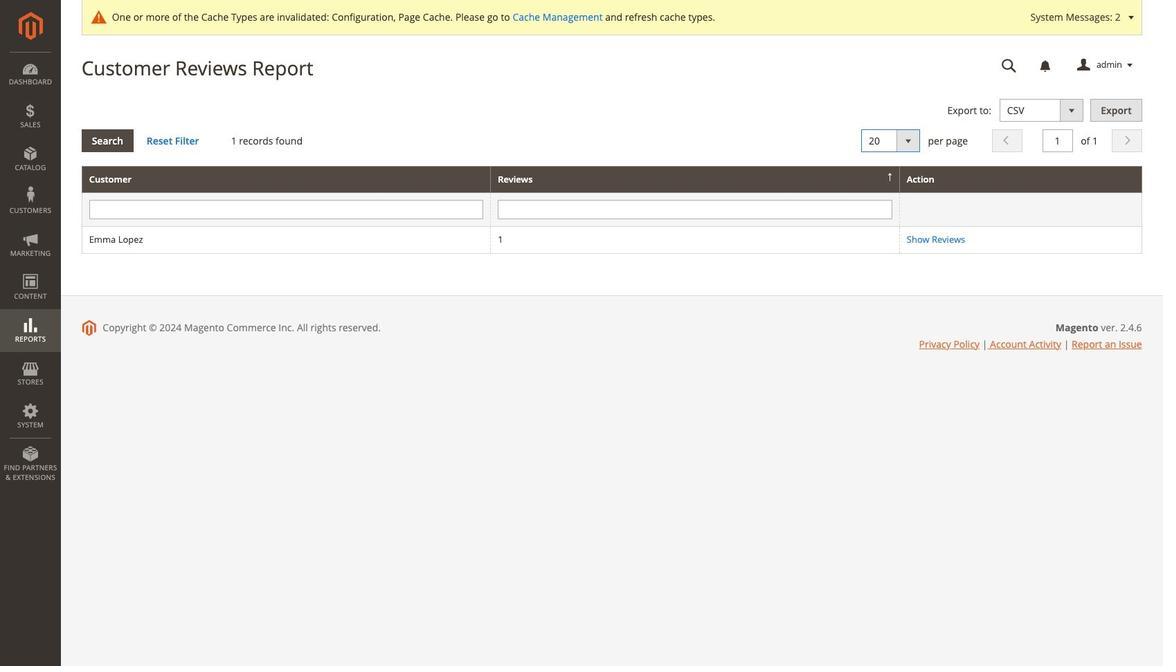 Task type: describe. For each thing, give the bounding box(es) containing it.
magento admin panel image
[[18, 12, 43, 40]]



Task type: locate. For each thing, give the bounding box(es) containing it.
None text field
[[992, 53, 1027, 78], [1043, 129, 1073, 152], [498, 200, 893, 220], [992, 53, 1027, 78], [1043, 129, 1073, 152], [498, 200, 893, 220]]

menu bar
[[0, 52, 61, 490]]

None text field
[[89, 200, 484, 220]]



